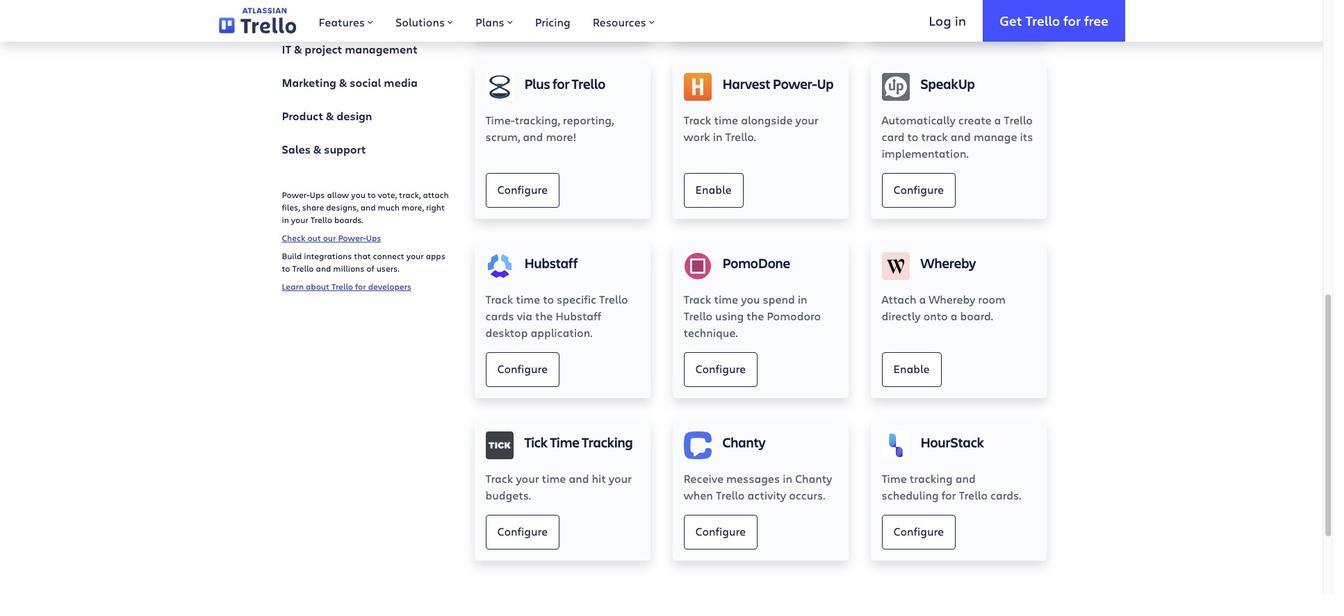 Task type: vqa. For each thing, say whether or not it's contained in the screenshot.


Task type: locate. For each thing, give the bounding box(es) containing it.
the right the using
[[747, 309, 764, 323]]

trello up the its
[[1004, 113, 1033, 127]]

configure link for hourstack
[[882, 515, 956, 550]]

board.
[[960, 309, 993, 323]]

your right the hit
[[609, 471, 632, 486]]

build
[[282, 250, 302, 261]]

hubstaff
[[525, 254, 578, 272], [556, 309, 601, 323]]

tracking
[[582, 433, 633, 452]]

0 horizontal spatial enable link
[[684, 173, 744, 208]]

users.
[[377, 263, 399, 274]]

using
[[715, 309, 744, 323]]

1 vertical spatial whereby
[[929, 292, 976, 307]]

you up the using
[[741, 292, 760, 307]]

trello.
[[725, 129, 756, 144]]

track inside the track time you spend in trello using the pomodoro technique.
[[684, 292, 711, 307]]

trello inside time tracking and scheduling for trello cards.
[[959, 488, 988, 503]]

chanty inside receive messages in chanty when trello activity occurs.
[[795, 471, 832, 486]]

time right tick
[[550, 433, 580, 452]]

allow
[[327, 189, 349, 200]]

operations
[[311, 8, 369, 24]]

project
[[305, 42, 342, 57]]

track up cards
[[486, 292, 513, 307]]

management
[[345, 42, 418, 57]]

time up the using
[[714, 292, 738, 307]]

2 vertical spatial a
[[951, 309, 958, 323]]

for left free at the right top of page
[[1064, 12, 1081, 29]]

to left "specific"
[[543, 292, 554, 307]]

in up pomodoro
[[798, 292, 808, 307]]

0 horizontal spatial you
[[351, 189, 366, 200]]

hubstaff down "specific"
[[556, 309, 601, 323]]

0 horizontal spatial enable
[[696, 182, 732, 197]]

tick
[[525, 433, 548, 452]]

the inside track time to specific trello cards via the hubstaff desktop application.
[[535, 309, 553, 323]]

product & design link
[[276, 102, 452, 130]]

enable
[[696, 182, 732, 197], [894, 362, 930, 376]]

specific
[[557, 292, 597, 307]]

you
[[351, 189, 366, 200], [741, 292, 760, 307]]

configure link for pomodone
[[684, 352, 758, 387]]

automatically
[[882, 113, 956, 127]]

attach
[[882, 292, 917, 307]]

tick time tracking
[[525, 433, 633, 452]]

sales
[[282, 142, 311, 157]]

when
[[684, 488, 713, 503]]

a up manage
[[995, 113, 1001, 127]]

configure link
[[486, 0, 560, 28], [882, 0, 956, 28], [486, 173, 560, 208], [882, 173, 956, 208], [486, 352, 560, 387], [684, 352, 758, 387], [486, 515, 560, 550], [684, 515, 758, 550], [882, 515, 956, 550]]

your up budgets.
[[516, 471, 539, 486]]

0 horizontal spatial the
[[535, 309, 553, 323]]

enable link
[[684, 173, 744, 208], [882, 352, 942, 387]]

in right "work"
[[713, 129, 723, 144]]

time for harvest power-up
[[714, 113, 738, 127]]

2 horizontal spatial a
[[995, 113, 1001, 127]]

time inside track your time and hit your budgets.
[[542, 471, 566, 486]]

configure link for chanty
[[684, 515, 758, 550]]

configure link for hubstaff
[[486, 352, 560, 387]]

trello right "specific"
[[599, 292, 628, 307]]

right
[[426, 202, 445, 213]]

features
[[319, 15, 365, 29]]

your right alongside
[[796, 113, 819, 127]]

0 horizontal spatial time
[[550, 433, 580, 452]]

track inside track time alongside your work in trello.
[[684, 113, 711, 127]]

and
[[523, 129, 543, 144], [951, 129, 971, 144], [361, 202, 376, 213], [316, 263, 331, 274], [569, 471, 589, 486], [956, 471, 976, 486]]

cards.
[[991, 488, 1022, 503]]

and inside automatically create a trello card to track and manage its implementation.
[[951, 129, 971, 144]]

1 vertical spatial enable
[[894, 362, 930, 376]]

track inside track your time and hit your budgets.
[[486, 471, 513, 486]]

& left social
[[339, 75, 347, 90]]

enable down directly
[[894, 362, 930, 376]]

boards.
[[334, 214, 363, 225]]

chanty up occurs.
[[795, 471, 832, 486]]

product
[[282, 108, 323, 124]]

a
[[995, 113, 1001, 127], [919, 292, 926, 307], [951, 309, 958, 323]]

pomodoro
[[767, 309, 821, 323]]

1 horizontal spatial enable link
[[882, 352, 942, 387]]

trello down messages
[[716, 488, 745, 503]]

in inside track time alongside your work in trello.
[[713, 129, 723, 144]]

the inside the track time you spend in trello using the pomodoro technique.
[[747, 309, 764, 323]]

trello inside automatically create a trello card to track and manage its implementation.
[[1004, 113, 1033, 127]]

enable link for whereby
[[882, 352, 942, 387]]

1 horizontal spatial the
[[747, 309, 764, 323]]

1 horizontal spatial chanty
[[795, 471, 832, 486]]

the for pomodone
[[747, 309, 764, 323]]

you right the allow
[[351, 189, 366, 200]]

0 horizontal spatial chanty
[[723, 433, 766, 452]]

track up the technique.
[[684, 292, 711, 307]]

whereby up onto
[[929, 292, 976, 307]]

in down files,
[[282, 214, 289, 225]]

& right it
[[294, 42, 302, 57]]

log in link
[[912, 0, 983, 42]]

track
[[684, 113, 711, 127], [486, 292, 513, 307], [684, 292, 711, 307], [486, 471, 513, 486]]

time up scheduling
[[882, 471, 907, 486]]

whereby up the attach a whereby room directly onto a board.
[[921, 254, 976, 272]]

power- up alongside
[[773, 74, 817, 93]]

track up "work"
[[684, 113, 711, 127]]

solutions
[[396, 15, 445, 29]]

chanty up messages
[[723, 433, 766, 452]]

create
[[959, 113, 992, 127]]

0 vertical spatial you
[[351, 189, 366, 200]]

& right 'hr'
[[300, 8, 308, 24]]

pricing link
[[524, 0, 582, 42]]

its
[[1020, 129, 1033, 144]]

and left the hit
[[569, 471, 589, 486]]

&
[[300, 8, 308, 24], [294, 42, 302, 57], [339, 75, 347, 90], [326, 108, 334, 124], [313, 142, 321, 157]]

trello left cards. on the right
[[959, 488, 988, 503]]

& left design
[[326, 108, 334, 124]]

work
[[684, 129, 710, 144]]

enable link down "work"
[[684, 173, 744, 208]]

1 horizontal spatial time
[[882, 471, 907, 486]]

enable for whereby
[[894, 362, 930, 376]]

social
[[350, 75, 381, 90]]

harvest
[[723, 74, 771, 93]]

and inside time tracking and scheduling for trello cards.
[[956, 471, 976, 486]]

time up trello.
[[714, 113, 738, 127]]

learn
[[282, 281, 304, 292]]

ups up share
[[310, 189, 325, 200]]

0 vertical spatial hubstaff
[[525, 254, 578, 272]]

& for product
[[326, 108, 334, 124]]

power-
[[773, 74, 817, 93], [282, 189, 310, 200], [338, 232, 366, 243]]

occurs.
[[789, 488, 825, 503]]

track your time and hit your budgets.
[[486, 471, 632, 503]]

and down tracking,
[[523, 129, 543, 144]]

2 the from the left
[[747, 309, 764, 323]]

trello down build
[[292, 263, 314, 274]]

implementation.
[[882, 146, 969, 161]]

in inside the track time you spend in trello using the pomodoro technique.
[[798, 292, 808, 307]]

ups up that
[[366, 232, 381, 243]]

0 vertical spatial chanty
[[723, 433, 766, 452]]

1 vertical spatial hubstaff
[[556, 309, 601, 323]]

track
[[921, 129, 948, 144]]

time
[[550, 433, 580, 452], [882, 471, 907, 486]]

1 vertical spatial you
[[741, 292, 760, 307]]

in
[[955, 12, 966, 29], [713, 129, 723, 144], [282, 214, 289, 225], [798, 292, 808, 307], [783, 471, 792, 486]]

time inside track time alongside your work in trello.
[[714, 113, 738, 127]]

plans button
[[464, 0, 524, 42]]

check out our power-ups link
[[282, 232, 381, 243]]

2 horizontal spatial power-
[[773, 74, 817, 93]]

log in
[[929, 12, 966, 29]]

to down automatically
[[908, 129, 919, 144]]

1 the from the left
[[535, 309, 553, 323]]

chanty
[[723, 433, 766, 452], [795, 471, 832, 486]]

1 vertical spatial power-
[[282, 189, 310, 200]]

free
[[1084, 12, 1109, 29]]

configure for hubstaff
[[497, 362, 548, 376]]

hubstaff up "specific"
[[525, 254, 578, 272]]

resources button
[[582, 0, 666, 42]]

0 vertical spatial time
[[550, 433, 580, 452]]

0 vertical spatial enable
[[696, 182, 732, 197]]

1 horizontal spatial you
[[741, 292, 760, 307]]

sales & support
[[282, 142, 366, 157]]

manage
[[974, 129, 1017, 144]]

application.
[[531, 325, 593, 340]]

time down tick
[[542, 471, 566, 486]]

0 vertical spatial whereby
[[921, 254, 976, 272]]

power- down boards.
[[338, 232, 366, 243]]

millions
[[333, 263, 365, 274]]

in up occurs.
[[783, 471, 792, 486]]

trello down share
[[311, 214, 332, 225]]

the right via
[[535, 309, 553, 323]]

hubstaff inside track time to specific trello cards via the hubstaff desktop application.
[[556, 309, 601, 323]]

0 vertical spatial enable link
[[684, 173, 744, 208]]

get
[[1000, 12, 1022, 29]]

and down create
[[951, 129, 971, 144]]

a up onto
[[919, 292, 926, 307]]

whereby
[[921, 254, 976, 272], [929, 292, 976, 307]]

for down millions at the left top
[[355, 281, 366, 292]]

1 vertical spatial enable link
[[882, 352, 942, 387]]

to inside automatically create a trello card to track and manage its implementation.
[[908, 129, 919, 144]]

up
[[817, 74, 834, 93]]

a right onto
[[951, 309, 958, 323]]

your
[[796, 113, 819, 127], [291, 214, 308, 225], [407, 250, 424, 261], [516, 471, 539, 486], [609, 471, 632, 486]]

out
[[308, 232, 321, 243]]

for
[[1064, 12, 1081, 29], [553, 74, 570, 93], [355, 281, 366, 292], [942, 488, 956, 503]]

directly
[[882, 309, 921, 323]]

enable link down directly
[[882, 352, 942, 387]]

power- up files,
[[282, 189, 310, 200]]

share
[[302, 202, 324, 213]]

to down build
[[282, 263, 290, 274]]

for down tracking
[[942, 488, 956, 503]]

0 vertical spatial power-
[[773, 74, 817, 93]]

it & project management
[[282, 42, 418, 57]]

1 horizontal spatial a
[[951, 309, 958, 323]]

track up budgets.
[[486, 471, 513, 486]]

for inside time tracking and scheduling for trello cards.
[[942, 488, 956, 503]]

1 horizontal spatial enable
[[894, 362, 930, 376]]

2 vertical spatial power-
[[338, 232, 366, 243]]

1 vertical spatial chanty
[[795, 471, 832, 486]]

time inside track time to specific trello cards via the hubstaff desktop application.
[[516, 292, 540, 307]]

0 vertical spatial ups
[[310, 189, 325, 200]]

trello up the technique.
[[684, 309, 713, 323]]

for right 'plus'
[[553, 74, 570, 93]]

to left vote,
[[368, 189, 376, 200]]

1 vertical spatial ups
[[366, 232, 381, 243]]

your down files,
[[291, 214, 308, 225]]

attach
[[423, 189, 449, 200]]

0 vertical spatial a
[[995, 113, 1001, 127]]

0 horizontal spatial ups
[[310, 189, 325, 200]]

time up via
[[516, 292, 540, 307]]

time inside the track time you spend in trello using the pomodoro technique.
[[714, 292, 738, 307]]

track inside track time to specific trello cards via the hubstaff desktop application.
[[486, 292, 513, 307]]

& for it
[[294, 42, 302, 57]]

your inside track time alongside your work in trello.
[[796, 113, 819, 127]]

to inside track time to specific trello cards via the hubstaff desktop application.
[[543, 292, 554, 307]]

enable down "work"
[[696, 182, 732, 197]]

0 horizontal spatial a
[[919, 292, 926, 307]]

and down integrations
[[316, 263, 331, 274]]

& right sales
[[313, 142, 321, 157]]

1 vertical spatial time
[[882, 471, 907, 486]]

track for tick time tracking
[[486, 471, 513, 486]]

plus for trello
[[525, 74, 606, 93]]

1 horizontal spatial ups
[[366, 232, 381, 243]]

and right tracking
[[956, 471, 976, 486]]

time for pomodone
[[714, 292, 738, 307]]



Task type: describe. For each thing, give the bounding box(es) containing it.
hr & operations
[[282, 8, 369, 24]]

track for hubstaff
[[486, 292, 513, 307]]

& for marketing
[[339, 75, 347, 90]]

trello up 'reporting,'
[[572, 74, 606, 93]]

support
[[324, 142, 366, 157]]

solutions button
[[384, 0, 464, 42]]

receive messages in chanty when trello activity occurs.
[[684, 471, 832, 503]]

enable link for harvest power-up
[[684, 173, 744, 208]]

and inside time-tracking, reporting, scrum, and more!
[[523, 129, 543, 144]]

technique.
[[684, 325, 738, 340]]

product & design
[[282, 108, 372, 124]]

for inside the power-ups allow you to vote, track, attach files, share designs, and much more, right in your trello boards. check out our power-ups build integrations that connect your apps to trello and millions of users. learn about trello for developers
[[355, 281, 366, 292]]

hr
[[282, 8, 297, 24]]

for inside get trello for free link
[[1064, 12, 1081, 29]]

configure link for tick time tracking
[[486, 515, 560, 550]]

atlassian trello image
[[219, 8, 296, 34]]

scrum,
[[486, 129, 520, 144]]

more!
[[546, 129, 577, 144]]

activity
[[748, 488, 786, 503]]

sales & support link
[[276, 136, 452, 163]]

1 vertical spatial a
[[919, 292, 926, 307]]

marketing & social media link
[[276, 69, 452, 97]]

configure for plus for trello
[[497, 182, 548, 197]]

& for sales
[[313, 142, 321, 157]]

via
[[517, 309, 533, 323]]

in inside the power-ups allow you to vote, track, attach files, share designs, and much more, right in your trello boards. check out our power-ups build integrations that connect your apps to trello and millions of users. learn about trello for developers
[[282, 214, 289, 225]]

it
[[282, 42, 291, 57]]

hourstack
[[921, 433, 984, 452]]

alongside
[[741, 113, 793, 127]]

get trello for free link
[[983, 0, 1126, 42]]

configure for pomodone
[[696, 362, 746, 376]]

time-
[[486, 113, 515, 127]]

plans
[[476, 15, 504, 29]]

configure link for speakup
[[882, 173, 956, 208]]

power-ups allow you to vote, track, attach files, share designs, and much more, right in your trello boards. check out our power-ups build integrations that connect your apps to trello and millions of users. learn about trello for developers
[[282, 189, 449, 292]]

tracking
[[910, 471, 953, 486]]

marketing & social media
[[282, 75, 418, 90]]

messages
[[727, 471, 780, 486]]

plus
[[525, 74, 550, 93]]

marketing
[[282, 75, 336, 90]]

desktop
[[486, 325, 528, 340]]

designs,
[[326, 202, 359, 213]]

trello down millions at the left top
[[332, 281, 353, 292]]

0 horizontal spatial power-
[[282, 189, 310, 200]]

configure link for plus for trello
[[486, 173, 560, 208]]

and inside track your time and hit your budgets.
[[569, 471, 589, 486]]

enable for harvest power-up
[[696, 182, 732, 197]]

speakup
[[921, 74, 975, 93]]

pricing
[[535, 15, 571, 29]]

time tracking and scheduling for trello cards.
[[882, 471, 1022, 503]]

track time alongside your work in trello.
[[684, 113, 819, 144]]

hit
[[592, 471, 606, 486]]

onto
[[924, 309, 948, 323]]

& for hr
[[300, 8, 308, 24]]

in inside receive messages in chanty when trello activity occurs.
[[783, 471, 792, 486]]

pomodone
[[723, 254, 791, 272]]

of
[[367, 263, 374, 274]]

trello inside receive messages in chanty when trello activity occurs.
[[716, 488, 745, 503]]

trello right get
[[1026, 12, 1060, 29]]

configure for chanty
[[696, 524, 746, 539]]

and left much
[[361, 202, 376, 213]]

in right log
[[955, 12, 966, 29]]

time for hubstaff
[[516, 292, 540, 307]]

check
[[282, 232, 305, 243]]

connect
[[373, 250, 404, 261]]

trello inside the track time you spend in trello using the pomodoro technique.
[[684, 309, 713, 323]]

our
[[323, 232, 336, 243]]

log
[[929, 12, 952, 29]]

tracking,
[[515, 113, 560, 127]]

a inside automatically create a trello card to track and manage its implementation.
[[995, 113, 1001, 127]]

configure for speakup
[[894, 182, 944, 197]]

more,
[[402, 202, 424, 213]]

your left apps
[[407, 250, 424, 261]]

you inside the power-ups allow you to vote, track, attach files, share designs, and much more, right in your trello boards. check out our power-ups build integrations that connect your apps to trello and millions of users. learn about trello for developers
[[351, 189, 366, 200]]

get trello for free
[[1000, 12, 1109, 29]]

it & project management link
[[276, 35, 452, 63]]

time inside time tracking and scheduling for trello cards.
[[882, 471, 907, 486]]

room
[[978, 292, 1006, 307]]

features button
[[308, 0, 384, 42]]

trello inside track time to specific trello cards via the hubstaff desktop application.
[[599, 292, 628, 307]]

integrations
[[304, 250, 352, 261]]

design
[[337, 108, 372, 124]]

that
[[354, 250, 371, 261]]

you inside the track time you spend in trello using the pomodoro technique.
[[741, 292, 760, 307]]

automatically create a trello card to track and manage its implementation.
[[882, 113, 1033, 161]]

vote,
[[378, 189, 397, 200]]

configure for hourstack
[[894, 524, 944, 539]]

budgets.
[[486, 488, 531, 503]]

much
[[378, 202, 400, 213]]

configure for tick time tracking
[[497, 524, 548, 539]]

spend
[[763, 292, 795, 307]]

track time you spend in trello using the pomodoro technique.
[[684, 292, 821, 340]]

hr & operations link
[[276, 2, 452, 30]]

media
[[384, 75, 418, 90]]

receive
[[684, 471, 724, 486]]

1 horizontal spatial power-
[[338, 232, 366, 243]]

the for hubstaff
[[535, 309, 553, 323]]

track for pomodone
[[684, 292, 711, 307]]

harvest power-up
[[723, 74, 834, 93]]

track time to specific trello cards via the hubstaff desktop application.
[[486, 292, 628, 340]]

track for harvest power-up
[[684, 113, 711, 127]]

card
[[882, 129, 905, 144]]

scheduling
[[882, 488, 939, 503]]

whereby inside the attach a whereby room directly onto a board.
[[929, 292, 976, 307]]

resources
[[593, 15, 646, 29]]

about
[[306, 281, 329, 292]]



